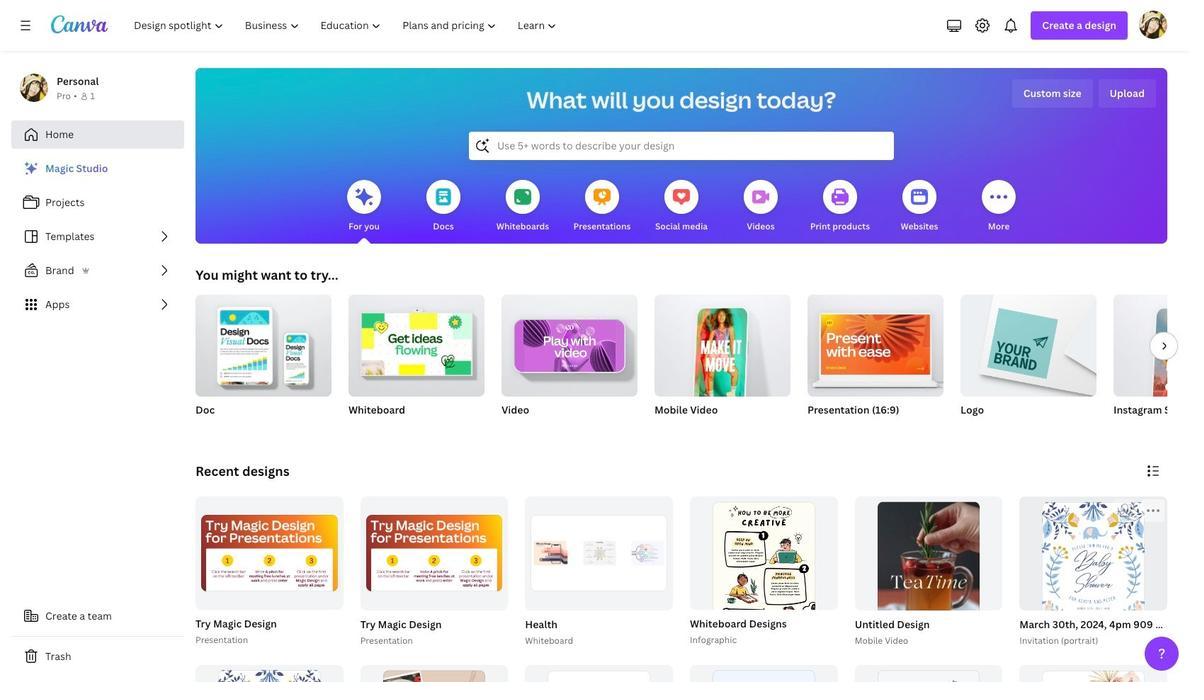 Task type: describe. For each thing, give the bounding box(es) containing it.
Search search field
[[497, 133, 866, 159]]



Task type: vqa. For each thing, say whether or not it's contained in the screenshot.
Stephanie Aranda image
yes



Task type: locate. For each thing, give the bounding box(es) containing it.
list
[[11, 154, 184, 319]]

stephanie aranda image
[[1139, 11, 1168, 39]]

top level navigation element
[[125, 11, 569, 40]]

group
[[196, 289, 332, 435], [196, 289, 332, 397], [349, 289, 485, 435], [349, 289, 485, 397], [502, 289, 638, 435], [502, 289, 638, 397], [961, 289, 1097, 435], [961, 289, 1097, 397], [655, 295, 791, 435], [655, 295, 791, 405], [808, 295, 944, 435], [1114, 295, 1190, 435], [1114, 295, 1190, 397], [193, 497, 343, 648], [196, 497, 343, 610], [358, 497, 508, 648], [360, 497, 508, 610], [522, 497, 673, 648], [525, 497, 673, 610], [687, 497, 838, 682], [852, 497, 1003, 682], [1017, 497, 1190, 648], [1020, 497, 1168, 646], [196, 665, 343, 682], [360, 665, 508, 682], [525, 665, 673, 682], [690, 665, 838, 682], [855, 665, 1003, 682], [1020, 665, 1168, 682]]

None search field
[[469, 132, 894, 160]]



